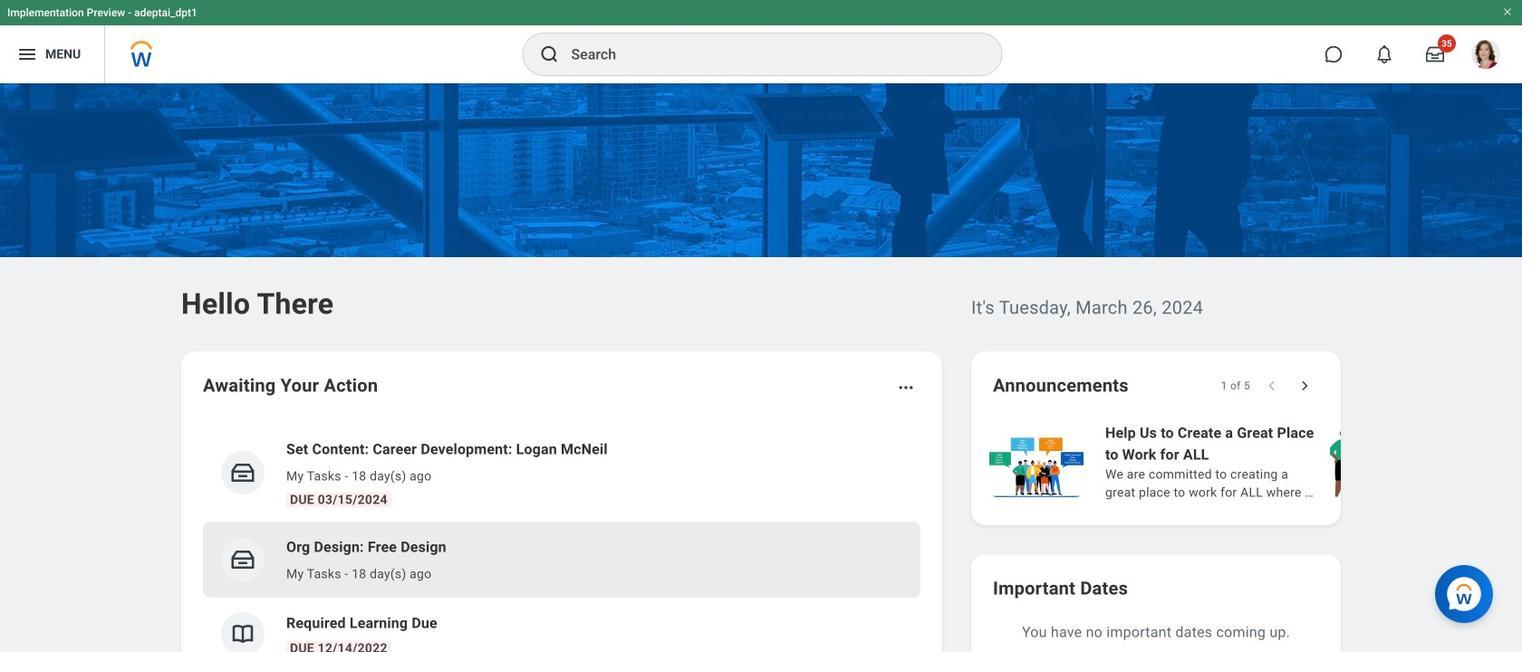 Task type: locate. For each thing, give the bounding box(es) containing it.
related actions image
[[897, 379, 916, 397]]

book open image
[[229, 621, 257, 648]]

0 vertical spatial inbox image
[[229, 460, 257, 487]]

0 horizontal spatial list
[[203, 424, 921, 653]]

inbox image
[[229, 460, 257, 487], [229, 547, 257, 574]]

search image
[[539, 44, 561, 65]]

profile logan mcneil image
[[1472, 40, 1501, 73]]

status
[[1222, 379, 1251, 393]]

notifications large image
[[1376, 45, 1394, 63]]

1 vertical spatial inbox image
[[229, 547, 257, 574]]

justify image
[[16, 44, 38, 65]]

list
[[986, 421, 1523, 504], [203, 424, 921, 653]]

list item
[[203, 522, 921, 598]]

main content
[[0, 83, 1523, 653]]

1 horizontal spatial list
[[986, 421, 1523, 504]]

close environment banner image
[[1503, 6, 1514, 17]]

banner
[[0, 0, 1523, 83]]



Task type: describe. For each thing, give the bounding box(es) containing it.
chevron left small image
[[1264, 377, 1282, 395]]

chevron right small image
[[1296, 377, 1314, 395]]

inbox large image
[[1427, 45, 1445, 63]]

Search Workday  search field
[[572, 34, 965, 74]]

1 inbox image from the top
[[229, 460, 257, 487]]

2 inbox image from the top
[[229, 547, 257, 574]]



Task type: vqa. For each thing, say whether or not it's contained in the screenshot.
banner at top
yes



